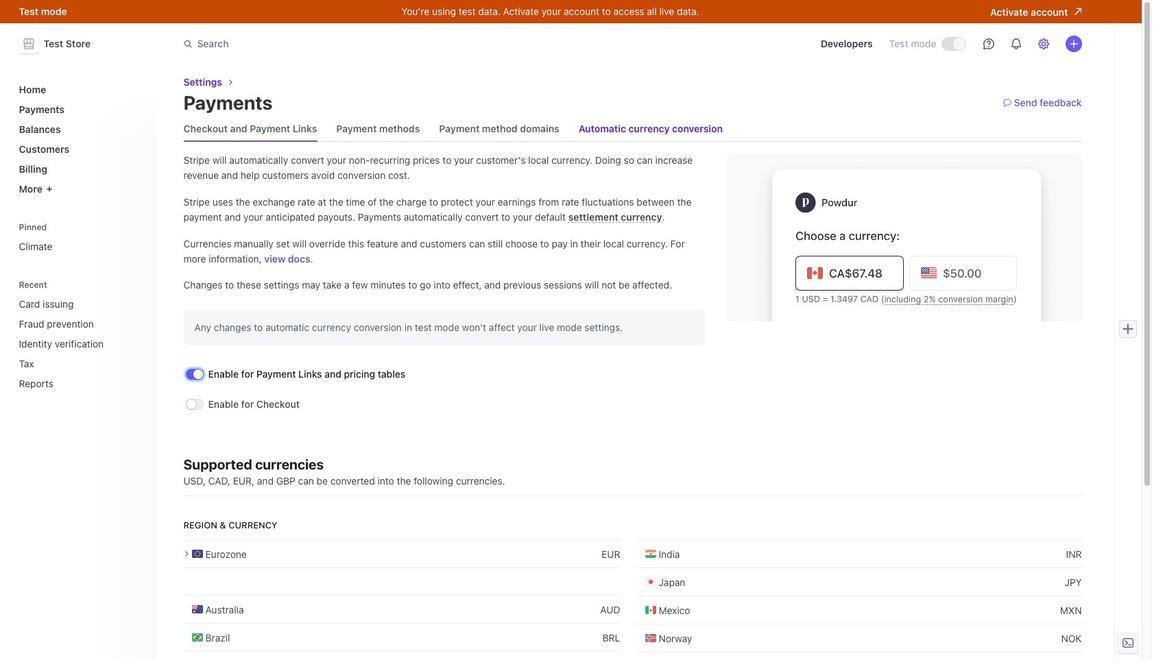 Task type: locate. For each thing, give the bounding box(es) containing it.
clear history image
[[134, 281, 142, 289]]

notifications image
[[1011, 38, 1022, 49]]

a customer in canada views a price localized from usd to cad image
[[727, 153, 1082, 322]]

edit pins image
[[134, 223, 142, 231]]

1 recent element from the top
[[13, 275, 148, 395]]

Test mode checkbox
[[942, 38, 965, 50]]

recent element
[[13, 275, 148, 395], [13, 293, 148, 395]]

jp image
[[645, 577, 656, 588]]

tab list
[[183, 117, 1082, 142]]

Search text field
[[175, 31, 562, 57]]

None search field
[[175, 31, 562, 57]]

settings image
[[1038, 38, 1049, 49]]

2 recent element from the top
[[13, 293, 148, 395]]

mx image
[[645, 605, 656, 616]]



Task type: describe. For each thing, give the bounding box(es) containing it.
core navigation links element
[[13, 78, 148, 200]]

au image
[[192, 604, 203, 615]]

pinned element
[[13, 218, 148, 258]]

in image
[[645, 549, 656, 560]]

eu image
[[192, 549, 203, 560]]

no image
[[645, 633, 656, 644]]

help image
[[983, 38, 994, 49]]

br image
[[192, 633, 203, 644]]



Task type: vqa. For each thing, say whether or not it's contained in the screenshot.
sales
no



